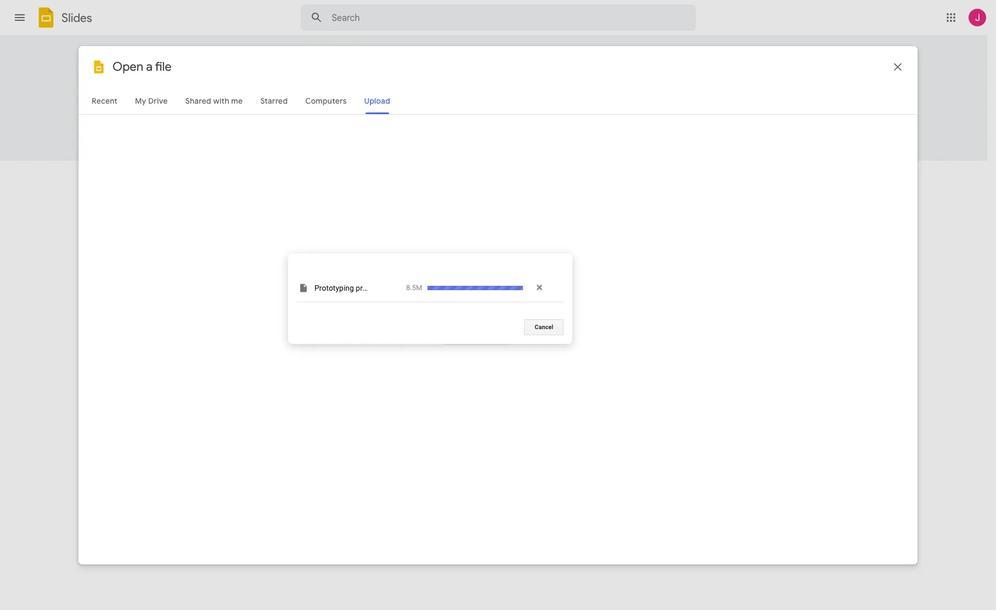 Task type: locate. For each thing, give the bounding box(es) containing it.
None search field
[[301, 4, 696, 31]]

new
[[495, 239, 511, 249]]

+
[[445, 239, 449, 249]]

list box
[[181, 66, 813, 161]]

presentation.
[[514, 239, 565, 249]]

search image
[[306, 7, 328, 29]]

slides link
[[35, 7, 92, 31]]

slides
[[62, 10, 92, 25]]

3 option from the left
[[390, 68, 485, 145]]

6 option from the left
[[703, 68, 798, 145]]

5 option from the left
[[598, 68, 693, 145]]

a
[[488, 239, 493, 249]]

heading
[[185, 35, 673, 70]]

option
[[181, 68, 276, 145], [285, 68, 380, 148], [390, 68, 485, 145], [494, 68, 589, 145], [598, 68, 693, 145], [703, 68, 798, 145]]



Task type: vqa. For each thing, say whether or not it's contained in the screenshot.
Blank Option
no



Task type: describe. For each thing, give the bounding box(es) containing it.
click + to create a new presentation.
[[423, 239, 565, 249]]

click
[[423, 239, 442, 249]]

create
[[462, 239, 486, 249]]

4 option from the left
[[494, 68, 589, 145]]

1 option from the left
[[181, 68, 276, 145]]

to
[[452, 239, 459, 249]]

2 option from the left
[[285, 68, 380, 148]]



